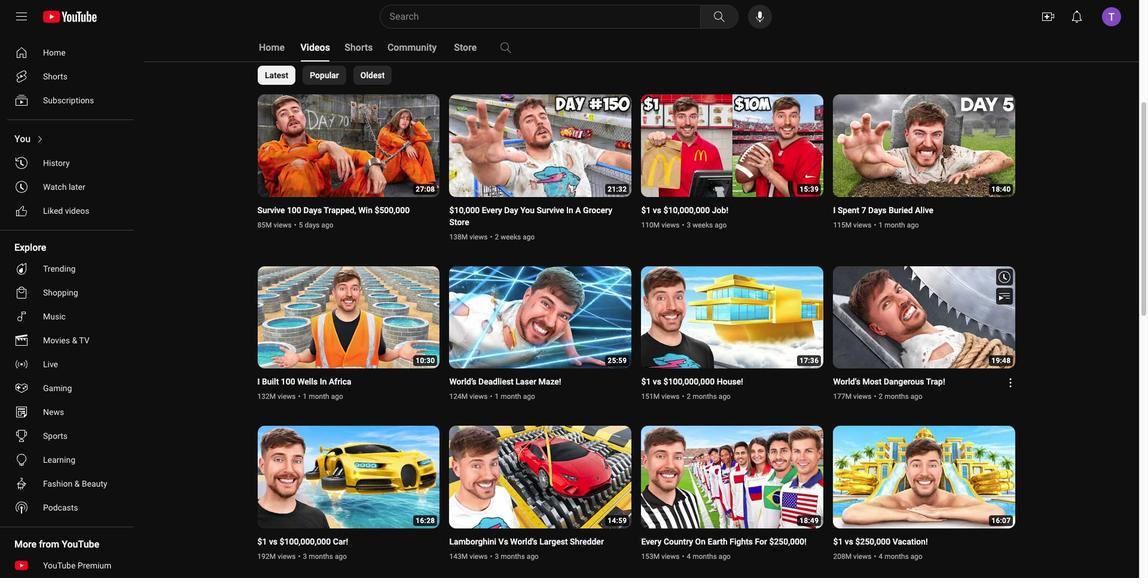Task type: locate. For each thing, give the bounding box(es) containing it.
1 vertical spatial store
[[449, 217, 469, 227]]

sports link
[[7, 425, 129, 448], [7, 425, 129, 448]]

youtube down more from youtube
[[43, 562, 76, 571]]

2 tab list from the top
[[257, 66, 392, 85]]

2 months ago
[[687, 393, 731, 401], [879, 393, 923, 401]]

0 vertical spatial you
[[14, 133, 31, 145]]

10 minutes, 30 seconds element
[[416, 357, 435, 365]]

tab list down subscribe button
[[257, 33, 605, 62]]

youtube premium link
[[7, 554, 129, 578], [7, 554, 129, 578]]

win
[[358, 205, 373, 215]]

trending link
[[7, 257, 129, 281], [7, 257, 129, 281]]

3 months ago for world's
[[495, 553, 539, 561]]

0 horizontal spatial in
[[320, 377, 327, 387]]

0 horizontal spatial days
[[303, 205, 322, 215]]

weeks for day
[[501, 233, 521, 241]]

views right 192m in the bottom left of the page
[[278, 553, 296, 561]]

months for trap!
[[885, 393, 909, 401]]

months down the $1 vs $100,000,000 house! link
[[693, 393, 717, 401]]

2 months ago down dangerous
[[879, 393, 923, 401]]

17 minutes, 36 seconds element
[[800, 357, 819, 365]]

i left spent at the top of the page
[[833, 205, 836, 215]]

$10,000 every day you survive in a grocery store
[[449, 205, 612, 227]]

3 down $10,000,000
[[687, 221, 691, 229]]

1 horizontal spatial you
[[520, 205, 535, 215]]

1 tab list from the top
[[257, 33, 605, 62]]

i built 100 wells in africa
[[257, 377, 351, 387]]

i spent 7 days buried alive by mrbeast 115,693,669 views 1 month ago 18 minutes element
[[833, 204, 934, 216]]

1 horizontal spatial 4
[[879, 553, 883, 561]]

ago down the every country on earth fights for $250,000! by mrbeast 153,178,989 views 4 months ago 18 minutes element
[[719, 553, 731, 561]]

ago down vacation!
[[911, 553, 923, 561]]

views right 124m
[[470, 393, 488, 401]]

1 down deadliest
[[495, 393, 499, 401]]

0 horizontal spatial 2 months ago
[[687, 393, 731, 401]]

months down dangerous
[[885, 393, 909, 401]]

$100,000,000 inside $1 vs $100,000,000 car! by mrbeast 192,531,677 views 3 months ago 16 minutes element
[[280, 537, 331, 547]]

25:59
[[608, 357, 627, 365]]

2 down world's most dangerous trap! by mrbeast 177,831,113 views 2 months ago 19 minutes element
[[879, 393, 883, 401]]

1 horizontal spatial weeks
[[693, 221, 713, 229]]

& left beauty
[[75, 480, 80, 489]]

1 4 months ago from the left
[[687, 553, 731, 561]]

2 horizontal spatial month
[[885, 221, 905, 229]]

1 vertical spatial tab list
[[257, 66, 392, 85]]

1 horizontal spatial 2
[[687, 393, 691, 401]]

views right 138m at top
[[470, 233, 488, 241]]

days
[[303, 205, 322, 215], [868, 205, 887, 215]]

0 horizontal spatial month
[[309, 393, 329, 401]]

$10,000,000
[[663, 205, 710, 215]]

1 horizontal spatial 2 months ago
[[879, 393, 923, 401]]

2 horizontal spatial 3
[[687, 221, 691, 229]]

3 down vs
[[495, 553, 499, 561]]

& left tv in the left of the page
[[72, 336, 77, 346]]

ago down car!
[[335, 553, 347, 561]]

19 minutes, 48 seconds element
[[992, 357, 1011, 365]]

music link
[[7, 305, 129, 329], [7, 305, 129, 329]]

1 horizontal spatial 4 months ago
[[879, 553, 923, 561]]

1 down i spent 7 days buried alive by mrbeast 115,693,669 views 1 month ago 18 minutes element
[[879, 221, 883, 229]]

2 right 138m views
[[495, 233, 499, 241]]

month for buried
[[885, 221, 905, 229]]

ago down dangerous
[[911, 393, 923, 401]]

views for $1 vs $100,000,000 house!
[[661, 393, 680, 401]]

days
[[305, 221, 320, 229]]

1 3 months ago from the left
[[303, 553, 347, 561]]

18:49 link
[[641, 426, 824, 530]]

liked
[[43, 206, 63, 216]]

1 for buried
[[879, 221, 883, 229]]

0 horizontal spatial 2
[[495, 233, 499, 241]]

ago down $10,000 every day you survive in a grocery store at top
[[523, 233, 535, 241]]

3 for $100,000,000
[[303, 553, 307, 561]]

vs for $1 vs $250,000 vacation!
[[845, 537, 853, 547]]

survive up 85m views on the left top of the page
[[257, 205, 285, 215]]

0 horizontal spatial world's
[[510, 537, 537, 547]]

views down the 'most'
[[853, 393, 872, 401]]

months
[[693, 393, 717, 401], [885, 393, 909, 401], [309, 553, 333, 561], [501, 553, 525, 561], [693, 553, 717, 561], [885, 553, 909, 561]]

0 vertical spatial store
[[454, 42, 477, 53]]

$100,000,000 inside "$1 vs $100,000,000 house! by mrbeast 151,862,865 views 2 months ago 17 minutes" element
[[663, 377, 715, 387]]

views down lamborghini
[[470, 553, 488, 561]]

0 vertical spatial in
[[566, 205, 573, 215]]

weeks down $10,000,000
[[693, 221, 713, 229]]

world's inside world's most dangerous trap! by mrbeast 177,831,113 views 2 months ago 19 minutes element
[[833, 377, 860, 387]]

1 month ago for in
[[303, 393, 343, 401]]

1 month ago down wells
[[303, 393, 343, 401]]

gaming link
[[7, 377, 129, 401], [7, 377, 129, 401]]

every left day
[[482, 205, 502, 215]]

1 vertical spatial shorts
[[43, 72, 67, 81]]

vs for $1 vs $10,000,000 job!
[[653, 205, 661, 215]]

$1 up 110m
[[641, 205, 651, 215]]

17:36
[[800, 357, 819, 365]]

shorts link
[[7, 65, 129, 89], [7, 65, 129, 89]]

store down $10,000
[[449, 217, 469, 227]]

$1 vs $100,000,000 car! by mrbeast 192,531,677 views 3 months ago 16 minutes element
[[257, 536, 348, 548]]

2 days from the left
[[868, 205, 887, 215]]

2 horizontal spatial 2
[[879, 393, 883, 401]]

$1 up the 208m on the right bottom of page
[[833, 537, 843, 547]]

2 horizontal spatial 1 month ago
[[879, 221, 919, 229]]

ago down alive
[[907, 221, 919, 229]]

0 horizontal spatial 1 month ago
[[303, 393, 343, 401]]

2 3 months ago from the left
[[495, 553, 539, 561]]

1 horizontal spatial 3 months ago
[[495, 553, 539, 561]]

ago for earth
[[719, 553, 731, 561]]

2 down $1 vs $100,000,000 house!
[[687, 393, 691, 401]]

0 horizontal spatial weeks
[[501, 233, 521, 241]]

more from youtube
[[14, 539, 99, 551]]

1 vertical spatial $100,000,000
[[280, 537, 331, 547]]

store
[[454, 42, 477, 53], [449, 217, 469, 227]]

ago for you
[[523, 233, 535, 241]]

2 4 months ago from the left
[[879, 553, 923, 561]]

16:28
[[416, 517, 435, 525]]

2 2 months ago from the left
[[879, 393, 923, 401]]

house!
[[717, 377, 743, 387]]

0 vertical spatial &
[[72, 336, 77, 346]]

shorts up oldest
[[345, 42, 373, 53]]

job!
[[712, 205, 728, 215]]

$100,000,000
[[663, 377, 715, 387], [280, 537, 331, 547]]

1 4 from the left
[[687, 553, 691, 561]]

4 months ago down on
[[687, 553, 731, 561]]

world's deadliest laser maze! by mrbeast 124,427,936 views 1 month ago 25 minutes element
[[449, 376, 561, 388]]

$1 up 151m
[[641, 377, 651, 387]]

2 months ago for $100,000,000
[[687, 393, 731, 401]]

views down country
[[661, 553, 680, 561]]

month down the buried
[[885, 221, 905, 229]]

alive
[[915, 205, 934, 215]]

0 horizontal spatial 4
[[687, 553, 691, 561]]

0 vertical spatial every
[[482, 205, 502, 215]]

ago for wells
[[331, 393, 343, 401]]

views right 132m
[[278, 393, 296, 401]]

months for earth
[[693, 553, 717, 561]]

world's most dangerous trap! by mrbeast 177,831,113 views 2 months ago 19 minutes element
[[833, 376, 945, 388]]

world's right vs
[[510, 537, 537, 547]]

month down world's deadliest laser maze! "link" at left bottom
[[501, 393, 521, 401]]

1 vertical spatial weeks
[[501, 233, 521, 241]]

1 vertical spatial in
[[320, 377, 327, 387]]

19:48 link
[[833, 266, 1016, 370]]

0 vertical spatial $100,000,000
[[663, 377, 715, 387]]

in
[[566, 205, 573, 215], [320, 377, 327, 387]]

$250,000
[[855, 537, 891, 547]]

in right wells
[[320, 377, 327, 387]]

4 months ago down vacation!
[[879, 553, 923, 561]]

ago down the lamborghini vs world's largest shredder by mrbeast 143,659,397 views 3 months ago 14 minutes, 59 seconds element
[[527, 553, 539, 561]]

1 horizontal spatial survive
[[537, 205, 564, 215]]

$1 vs $100,000,000 house! link
[[641, 376, 743, 388]]

vs for $1 vs $100,000,000 house!
[[653, 377, 661, 387]]

16:07
[[992, 517, 1011, 525]]

months down on
[[693, 553, 717, 561]]

i spent 7 days buried alive
[[833, 205, 934, 215]]

$100,000,000 up 151m views
[[663, 377, 715, 387]]

ago for days
[[907, 221, 919, 229]]

1 horizontal spatial world's
[[833, 377, 860, 387]]

i
[[833, 205, 836, 215], [257, 377, 260, 387]]

music
[[43, 312, 66, 322]]

5
[[299, 221, 303, 229]]

18 minutes, 49 seconds element
[[800, 517, 819, 525]]

3 down $1 vs $100,000,000 car! by mrbeast 192,531,677 views 3 months ago 16 minutes element
[[303, 553, 307, 561]]

views for every country on earth fights for $250,000!
[[661, 553, 680, 561]]

3 for $10,000,000
[[687, 221, 691, 229]]

$10,000 every day you survive in a grocery store by mrbeast 138,148,242 views 2 weeks ago 21 minutes element
[[449, 204, 617, 228]]

fashion & beauty
[[43, 480, 107, 489]]

1 2 months ago from the left
[[687, 393, 731, 401]]

vs up 192m views
[[269, 537, 278, 547]]

$100,000,000 up 192m views
[[280, 537, 331, 547]]

a
[[575, 205, 581, 215]]

months for largest
[[501, 553, 525, 561]]

$1 for $1 vs $10,000,000 job!
[[641, 205, 651, 215]]

in inside $10,000 every day you survive in a grocery store
[[566, 205, 573, 215]]

months down $1 vs $100,000,000 car! by mrbeast 192,531,677 views 3 months ago 16 minutes element
[[309, 553, 333, 561]]

store inside $10,000 every day you survive in a grocery store
[[449, 217, 469, 227]]

0 horizontal spatial every
[[482, 205, 502, 215]]

history link
[[7, 151, 129, 175], [7, 151, 129, 175]]

1
[[879, 221, 883, 229], [303, 393, 307, 401], [495, 393, 499, 401]]

youtube
[[62, 539, 99, 551], [43, 562, 76, 571]]

tab list
[[257, 33, 605, 62], [257, 66, 392, 85]]

1 vertical spatial i
[[257, 377, 260, 387]]

world's up 177m
[[833, 377, 860, 387]]

views right 85m
[[274, 221, 292, 229]]

3 months ago
[[303, 553, 347, 561], [495, 553, 539, 561]]

home up subscriptions
[[43, 48, 66, 57]]

1 horizontal spatial i
[[833, 205, 836, 215]]

21:32 link
[[449, 94, 632, 198]]

3 for world's
[[495, 553, 499, 561]]

tab list down videos
[[257, 66, 392, 85]]

weeks down day
[[501, 233, 521, 241]]

0 vertical spatial youtube
[[62, 539, 99, 551]]

home up latest
[[259, 42, 285, 53]]

month for in
[[309, 393, 329, 401]]

$100,000,000 for house!
[[663, 377, 715, 387]]

1 vertical spatial world's
[[510, 537, 537, 547]]

21:32
[[608, 185, 627, 193]]

1 horizontal spatial days
[[868, 205, 887, 215]]

100
[[287, 205, 301, 215], [281, 377, 295, 387]]

1 horizontal spatial 3
[[495, 553, 499, 561]]

ago down house!
[[719, 393, 731, 401]]

history
[[43, 158, 70, 168]]

ago down the africa
[[331, 393, 343, 401]]

3 months ago down the lamborghini vs world's largest shredder at the bottom
[[495, 553, 539, 561]]

ago for car!
[[335, 553, 347, 561]]

views right 151m
[[661, 393, 680, 401]]

vs for $1 vs $100,000,000 car!
[[269, 537, 278, 547]]

110m
[[641, 221, 660, 229]]

subscribe
[[377, 8, 414, 18]]

podcasts link
[[7, 496, 129, 520], [7, 496, 129, 520]]

months for car!
[[309, 553, 333, 561]]

$1 vs $100,000,000 house! by mrbeast 151,862,865 views 2 months ago 17 minutes element
[[641, 376, 743, 388]]

views down the 7
[[853, 221, 872, 229]]

0 horizontal spatial 1
[[303, 393, 307, 401]]

2 for day
[[495, 233, 499, 241]]

i built 100 wells in africa link
[[257, 376, 351, 388]]

0 vertical spatial world's
[[833, 377, 860, 387]]

news
[[43, 408, 64, 417]]

0 vertical spatial weeks
[[693, 221, 713, 229]]

27:08
[[416, 185, 435, 193]]

3 months ago down car!
[[303, 553, 347, 561]]

views down $250,000
[[853, 553, 872, 561]]

vs
[[498, 537, 508, 547]]

ago right days
[[321, 221, 333, 229]]

21 minutes, 32 seconds element
[[608, 185, 627, 193]]

2 horizontal spatial 1
[[879, 221, 883, 229]]

2 4 from the left
[[879, 553, 883, 561]]

0 vertical spatial tab list
[[257, 33, 605, 62]]

1 for in
[[303, 393, 307, 401]]

earth
[[708, 537, 728, 547]]

ago for largest
[[527, 553, 539, 561]]

month down wells
[[309, 393, 329, 401]]

lamborghini vs world's largest shredder
[[449, 537, 604, 547]]

4 months ago
[[687, 553, 731, 561], [879, 553, 923, 561]]

0 vertical spatial shorts
[[345, 42, 373, 53]]

& for tv
[[72, 336, 77, 346]]

views for world's deadliest laser maze!
[[470, 393, 488, 401]]

0 vertical spatial i
[[833, 205, 836, 215]]

0 horizontal spatial 3 months ago
[[303, 553, 347, 561]]

i left built on the bottom left of page
[[257, 377, 260, 387]]

0 horizontal spatial i
[[257, 377, 260, 387]]

months down vacation!
[[885, 553, 909, 561]]

4 down $1 vs $250,000 vacation! link
[[879, 553, 883, 561]]

youtube up youtube premium
[[62, 539, 99, 551]]

2 months ago down the $1 vs $100,000,000 house! link
[[687, 393, 731, 401]]

None search field
[[358, 5, 741, 29]]

shorts up subscriptions
[[43, 72, 67, 81]]

shopping link
[[7, 281, 129, 305], [7, 281, 129, 305]]

153m
[[641, 553, 660, 561]]

fashion & beauty link
[[7, 472, 129, 496], [7, 472, 129, 496]]

1 horizontal spatial home
[[259, 42, 285, 53]]

$1 up 192m in the bottom left of the page
[[257, 537, 267, 547]]

177m
[[833, 393, 852, 401]]

subscriptions
[[43, 96, 94, 105]]

1 down i built 100 wells in africa by mrbeast 132,427,862 views 1 month ago 10 minutes, 30 seconds element
[[303, 393, 307, 401]]

&
[[72, 336, 77, 346], [75, 480, 80, 489]]

1 month ago for buried
[[879, 221, 919, 229]]

liked videos link
[[7, 199, 129, 223], [7, 199, 129, 223]]

1 survive from the left
[[257, 205, 285, 215]]

from
[[39, 539, 59, 551]]

1 horizontal spatial in
[[566, 205, 573, 215]]

16 minutes, 7 seconds element
[[992, 517, 1011, 525]]

208m
[[833, 553, 852, 561]]

1 horizontal spatial $100,000,000
[[663, 377, 715, 387]]

world's deadliest laser maze!
[[449, 377, 561, 387]]

months down vs
[[501, 553, 525, 561]]

1 vertical spatial &
[[75, 480, 80, 489]]

$100,000,000 for car!
[[280, 537, 331, 547]]

0 horizontal spatial 3
[[303, 553, 307, 561]]

world's
[[833, 377, 860, 387], [510, 537, 537, 547]]

177m views
[[833, 393, 872, 401]]

1 month ago down the buried
[[879, 221, 919, 229]]

every inside $10,000 every day you survive in a grocery store
[[482, 205, 502, 215]]

vs up the 208m views on the bottom of page
[[845, 537, 853, 547]]

every country on earth fights for $250,000!
[[641, 537, 807, 547]]

sports
[[43, 432, 68, 441]]

18:40 link
[[833, 94, 1016, 198]]

17:36 link
[[641, 266, 824, 370]]

in left a
[[566, 205, 573, 215]]

every up 153m
[[641, 537, 662, 547]]

vs up 110m views
[[653, 205, 661, 215]]

most
[[863, 377, 882, 387]]

ago down laser
[[523, 393, 535, 401]]

days up days
[[303, 205, 322, 215]]

weeks for $10,000,000
[[693, 221, 713, 229]]

vacation!
[[893, 537, 928, 547]]

$1 for $1 vs $250,000 vacation!
[[833, 537, 843, 547]]

0 horizontal spatial survive
[[257, 205, 285, 215]]

ago for maze!
[[523, 393, 535, 401]]

shorts
[[345, 42, 373, 53], [43, 72, 67, 81]]

0 horizontal spatial $100,000,000
[[280, 537, 331, 547]]

live link
[[7, 353, 129, 377], [7, 353, 129, 377]]

Search text field
[[390, 9, 698, 25]]

192m
[[257, 553, 276, 561]]

2 survive from the left
[[537, 205, 564, 215]]

survive left a
[[537, 205, 564, 215]]

3
[[687, 221, 691, 229], [303, 553, 307, 561], [495, 553, 499, 561]]

days right the 7
[[868, 205, 887, 215]]

you inside $10,000 every day you survive in a grocery store
[[520, 205, 535, 215]]

1 horizontal spatial every
[[641, 537, 662, 547]]

every inside every country on earth fights for $250,000! link
[[641, 537, 662, 547]]

151m views
[[641, 393, 680, 401]]

avatar image image
[[1102, 7, 1121, 26]]

vs up 151m views
[[653, 377, 661, 387]]

fights
[[730, 537, 753, 547]]

25 minutes, 59 seconds element
[[608, 357, 627, 365]]

ago down job!
[[715, 221, 727, 229]]

views right 110m
[[661, 221, 680, 229]]

100 right built on the bottom left of page
[[281, 377, 295, 387]]

0 horizontal spatial you
[[14, 133, 31, 145]]

4 down country
[[687, 553, 691, 561]]

1 month ago down world's deadliest laser maze! "link" at left bottom
[[495, 393, 535, 401]]

$1 vs $250,000 vacation! by mrbeast 208,523,632 views 4 months ago 16 minutes element
[[833, 536, 928, 548]]

100 up "5"
[[287, 205, 301, 215]]

1 horizontal spatial shorts
[[345, 42, 373, 53]]

0 horizontal spatial 4 months ago
[[687, 553, 731, 561]]

1 vertical spatial you
[[520, 205, 535, 215]]

store right community
[[454, 42, 477, 53]]

1 vertical spatial every
[[641, 537, 662, 547]]



Task type: vqa. For each thing, say whether or not it's contained in the screenshot.


Task type: describe. For each thing, give the bounding box(es) containing it.
explore
[[14, 242, 46, 254]]

youtube premium
[[43, 562, 111, 571]]

popular
[[310, 71, 339, 80]]

views for $10,000 every day you survive in a grocery store
[[470, 233, 488, 241]]

18 minutes, 40 seconds element
[[992, 185, 1011, 193]]

fashion
[[43, 480, 72, 489]]

later
[[69, 182, 85, 192]]

ago for job!
[[715, 221, 727, 229]]

i for i built 100 wells in africa
[[257, 377, 260, 387]]

every country on earth fights for $250,000! link
[[641, 536, 807, 548]]

1 vertical spatial 100
[[281, 377, 295, 387]]

i spent 7 days buried alive link
[[833, 204, 934, 216]]

survive 100 days trapped, win $500,000 link
[[257, 204, 410, 216]]

124m
[[449, 393, 468, 401]]

learning
[[43, 456, 75, 465]]

views for i spent 7 days buried alive
[[853, 221, 872, 229]]

spent
[[838, 205, 859, 215]]

$1 for $1 vs $100,000,000 house!
[[641, 377, 651, 387]]

car!
[[333, 537, 348, 547]]

world's inside the lamborghini vs world's largest shredder by mrbeast 143,659,397 views 3 months ago 14 minutes, 59 seconds element
[[510, 537, 537, 547]]

built
[[262, 377, 279, 387]]

videos
[[65, 206, 89, 216]]

views for $1 vs $10,000,000 job!
[[661, 221, 680, 229]]

ago for trapped,
[[321, 221, 333, 229]]

151m
[[641, 393, 660, 401]]

views for survive 100 days trapped, win $500,000
[[274, 221, 292, 229]]

7
[[861, 205, 866, 215]]

15:39
[[800, 185, 819, 193]]

largest
[[540, 537, 568, 547]]

14 minutes, 59 seconds element
[[608, 517, 627, 525]]

survive 100 days trapped, win $500,000
[[257, 205, 410, 215]]

$1 vs $100,000,000 house!
[[641, 377, 743, 387]]

tab list containing latest
[[257, 66, 392, 85]]

watch later
[[43, 182, 85, 192]]

i built 100 wells in africa by mrbeast 132,427,862 views 1 month ago 10 minutes, 30 seconds element
[[257, 376, 351, 388]]

world's
[[449, 377, 476, 387]]

$10,000
[[449, 205, 480, 215]]

grocery
[[583, 205, 612, 215]]

14:59
[[608, 517, 627, 525]]

live
[[43, 360, 58, 370]]

2 months ago for dangerous
[[879, 393, 923, 401]]

16:28 link
[[257, 426, 440, 530]]

shredder
[[570, 537, 604, 547]]

for
[[755, 537, 767, 547]]

ago for house!
[[719, 393, 731, 401]]

videos
[[300, 42, 330, 53]]

132m views
[[257, 393, 296, 401]]

$1 vs $10,000,000 job!
[[641, 205, 728, 215]]

27 minutes, 8 seconds element
[[416, 185, 435, 193]]

110m views
[[641, 221, 680, 229]]

every country on earth fights for $250,000! by mrbeast 153,178,989 views 4 months ago 18 minutes element
[[641, 536, 807, 548]]

18:40
[[992, 185, 1011, 193]]

10:30
[[416, 357, 435, 365]]

1 vertical spatial youtube
[[43, 562, 76, 571]]

world's most dangerous trap! link
[[833, 376, 945, 388]]

4 for on
[[687, 553, 691, 561]]

world's deadliest laser maze! link
[[449, 376, 561, 388]]

$1 vs $100,000,000 car!
[[257, 537, 348, 547]]

lamborghini vs world's largest shredder link
[[449, 536, 604, 548]]

4 months ago for vacation!
[[879, 553, 923, 561]]

survive 100 days trapped, win $500,000 by mrbeast 85,705,255 views 5 days ago 27 minutes element
[[257, 204, 410, 216]]

15 minutes, 39 seconds element
[[800, 185, 819, 193]]

25:59 link
[[449, 266, 632, 370]]

$1 vs $250,000 vacation!
[[833, 537, 928, 547]]

1 days from the left
[[303, 205, 322, 215]]

movies
[[43, 336, 70, 346]]

4 months ago for earth
[[687, 553, 731, 561]]

dangerous
[[884, 377, 924, 387]]

more
[[14, 539, 37, 551]]

27:08 link
[[257, 94, 440, 198]]

views for i built 100 wells in africa
[[278, 393, 296, 401]]

wells
[[297, 377, 318, 387]]

115m
[[833, 221, 852, 229]]

views for $1 vs $250,000 vacation!
[[853, 553, 872, 561]]

world's most dangerous trap!
[[833, 377, 945, 387]]

18:49
[[800, 517, 819, 525]]

16:07 link
[[833, 426, 1016, 530]]

tab list containing home
[[257, 33, 605, 62]]

0 horizontal spatial home
[[43, 48, 66, 57]]

3 months ago for $100,000,000
[[303, 553, 347, 561]]

208m views
[[833, 553, 872, 561]]

1 horizontal spatial 1 month ago
[[495, 393, 535, 401]]

138m
[[449, 233, 468, 241]]

153m views
[[641, 553, 680, 561]]

0 vertical spatial 100
[[287, 205, 301, 215]]

16 minutes, 28 seconds element
[[416, 517, 435, 525]]

10:30 link
[[257, 266, 440, 370]]

5 days ago
[[299, 221, 333, 229]]

lamborghini vs world's largest shredder by mrbeast 143,659,397 views 3 months ago 14 minutes, 59 seconds element
[[449, 536, 604, 548]]

day
[[504, 205, 518, 215]]

months for vacation!
[[885, 553, 909, 561]]

africa
[[329, 377, 351, 387]]

oldest
[[360, 71, 384, 80]]

tv
[[79, 336, 89, 346]]

i for i spent 7 days buried alive
[[833, 205, 836, 215]]

1 horizontal spatial 1
[[495, 393, 499, 401]]

ago for trap!
[[911, 393, 923, 401]]

124m views
[[449, 393, 488, 401]]

$1 vs $10,000,000 job! link
[[641, 204, 728, 216]]

192m views
[[257, 553, 296, 561]]

trapped,
[[324, 205, 356, 215]]

beauty
[[82, 480, 107, 489]]

premium
[[78, 562, 111, 571]]

$1 for $1 vs $100,000,000 car!
[[257, 537, 267, 547]]

19:48
[[992, 357, 1011, 365]]

3 weeks ago
[[687, 221, 727, 229]]

views for $1 vs $100,000,000 car!
[[278, 553, 296, 561]]

Subscribe text field
[[377, 8, 414, 18]]

0 horizontal spatial shorts
[[43, 72, 67, 81]]

138m views
[[449, 233, 488, 241]]

85m
[[257, 221, 272, 229]]

2 for $100,000,000
[[687, 393, 691, 401]]

4 for $250,000
[[879, 553, 883, 561]]

& for beauty
[[75, 480, 80, 489]]

1 horizontal spatial month
[[501, 393, 521, 401]]

maze!
[[539, 377, 561, 387]]

ago for vacation!
[[911, 553, 923, 561]]

2 for dangerous
[[879, 393, 883, 401]]

gaming
[[43, 384, 72, 393]]

views for lamborghini vs world's largest shredder
[[470, 553, 488, 561]]

143m
[[449, 553, 468, 561]]

movies & tv
[[43, 336, 89, 346]]

deadliest
[[478, 377, 514, 387]]

views for world's most dangerous trap!
[[853, 393, 872, 401]]

$10,000 every day you survive in a grocery store link
[[449, 204, 617, 228]]

months for house!
[[693, 393, 717, 401]]

subscribe button
[[367, 2, 424, 24]]

$500,000
[[375, 205, 410, 215]]

survive inside $10,000 every day you survive in a grocery store
[[537, 205, 564, 215]]

$1 vs $100,000,000 car! link
[[257, 536, 348, 548]]

$1 vs $10,000,000 job! by mrbeast 110,516,335 views 3 weeks ago 15 minutes element
[[641, 204, 728, 216]]

latest
[[265, 71, 288, 80]]



